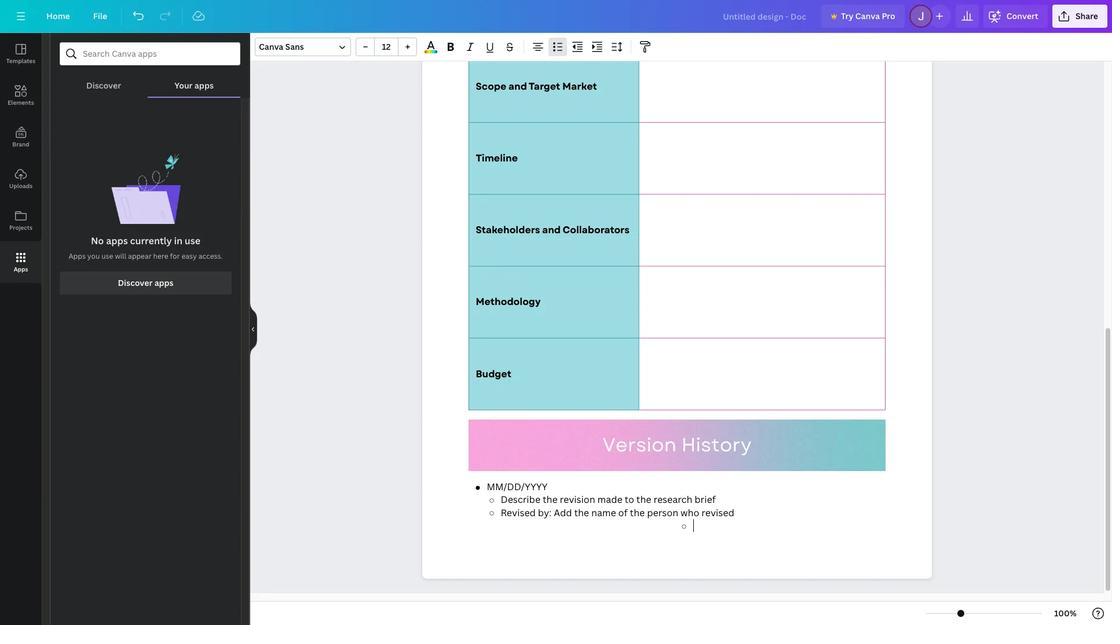 Task type: locate. For each thing, give the bounding box(es) containing it.
share button
[[1053, 5, 1108, 28]]

canva right try
[[856, 10, 880, 21]]

1 horizontal spatial apps
[[69, 251, 86, 261]]

apps
[[195, 80, 214, 91], [106, 235, 128, 247], [154, 278, 174, 289]]

1 horizontal spatial canva
[[856, 10, 880, 21]]

0 horizontal spatial use
[[102, 251, 113, 261]]

file button
[[84, 5, 117, 28]]

projects button
[[0, 200, 42, 242]]

color range image
[[425, 51, 437, 53]]

the up by:
[[543, 494, 558, 507]]

0 vertical spatial apps
[[69, 251, 86, 261]]

apps down here
[[154, 278, 174, 289]]

1 vertical spatial apps
[[106, 235, 128, 247]]

revision
[[560, 494, 595, 507]]

the
[[543, 494, 558, 507], [637, 494, 651, 507], [574, 507, 589, 520], [630, 507, 645, 520]]

use left will
[[102, 251, 113, 261]]

discover down appear
[[118, 278, 153, 289]]

apps up will
[[106, 235, 128, 247]]

by:
[[538, 507, 552, 520]]

0 horizontal spatial canva
[[259, 41, 283, 52]]

the right the to
[[637, 494, 651, 507]]

try canva pro button
[[821, 5, 905, 28]]

2 horizontal spatial apps
[[195, 80, 214, 91]]

revised
[[702, 507, 734, 520]]

use right in
[[185, 235, 200, 247]]

0 horizontal spatial apps
[[106, 235, 128, 247]]

no apps currently in use apps you use will appear here for easy access.
[[69, 235, 223, 261]]

sans
[[285, 41, 304, 52]]

0 vertical spatial canva
[[856, 10, 880, 21]]

describe
[[501, 494, 541, 507]]

apps down projects at the left
[[14, 265, 28, 273]]

apps left you
[[69, 251, 86, 261]]

appear
[[128, 251, 152, 261]]

1 horizontal spatial apps
[[154, 278, 174, 289]]

1 vertical spatial canva
[[259, 41, 283, 52]]

in
[[174, 235, 183, 247]]

0 vertical spatial use
[[185, 235, 200, 247]]

hide image
[[250, 302, 257, 357]]

your apps
[[175, 80, 214, 91]]

apps for your
[[195, 80, 214, 91]]

canva sans button
[[255, 38, 351, 56]]

0 vertical spatial apps
[[195, 80, 214, 91]]

home
[[46, 10, 70, 21]]

share
[[1076, 10, 1098, 21]]

convert
[[1007, 10, 1039, 21]]

apps right your
[[195, 80, 214, 91]]

1 horizontal spatial use
[[185, 235, 200, 247]]

group
[[356, 38, 417, 56]]

easy
[[182, 251, 197, 261]]

discover down search canva apps search box
[[86, 80, 121, 91]]

apps inside no apps currently in use apps you use will appear here for easy access.
[[106, 235, 128, 247]]

1 vertical spatial apps
[[14, 265, 28, 273]]

0 horizontal spatial apps
[[14, 265, 28, 273]]

None text field
[[422, 0, 932, 579]]

apps inside button
[[14, 265, 28, 273]]

1 vertical spatial discover
[[118, 278, 153, 289]]

your
[[175, 80, 193, 91]]

made
[[598, 494, 623, 507]]

apps inside "button"
[[195, 80, 214, 91]]

discover for discover
[[86, 80, 121, 91]]

0 vertical spatial discover
[[86, 80, 121, 91]]

version history
[[603, 431, 751, 460]]

none text field containing version history
[[422, 0, 932, 579]]

canva
[[856, 10, 880, 21], [259, 41, 283, 52]]

Design title text field
[[714, 5, 817, 28]]

use
[[185, 235, 200, 247], [102, 251, 113, 261]]

who
[[681, 507, 699, 520]]

here
[[153, 251, 168, 261]]

projects
[[9, 224, 32, 232]]

currently
[[130, 235, 172, 247]]

brief
[[695, 494, 716, 507]]

convert button
[[984, 5, 1048, 28]]

try
[[841, 10, 854, 21]]

side panel tab list
[[0, 33, 42, 283]]

apps inside button
[[154, 278, 174, 289]]

canva left sans
[[259, 41, 283, 52]]

apps
[[69, 251, 86, 261], [14, 265, 28, 273]]

discover apps
[[118, 278, 174, 289]]

research
[[654, 494, 693, 507]]

discover
[[86, 80, 121, 91], [118, 278, 153, 289]]

2 vertical spatial apps
[[154, 278, 174, 289]]

add
[[554, 507, 572, 520]]



Task type: describe. For each thing, give the bounding box(es) containing it.
history
[[681, 431, 751, 460]]

Search Canva apps search field
[[83, 43, 217, 65]]

your apps button
[[148, 65, 240, 97]]

canva inside dropdown button
[[259, 41, 283, 52]]

pro
[[882, 10, 895, 21]]

for
[[170, 251, 180, 261]]

apps button
[[0, 242, 42, 283]]

1 vertical spatial use
[[102, 251, 113, 261]]

file
[[93, 10, 107, 21]]

will
[[115, 251, 126, 261]]

apps for discover
[[154, 278, 174, 289]]

revised
[[501, 507, 536, 520]]

elements button
[[0, 75, 42, 116]]

try canva pro
[[841, 10, 895, 21]]

of
[[618, 507, 628, 520]]

– – number field
[[378, 41, 395, 52]]

apps inside no apps currently in use apps you use will appear here for easy access.
[[69, 251, 86, 261]]

discover button
[[60, 65, 148, 97]]

templates
[[6, 57, 35, 65]]

discover for discover apps
[[118, 278, 153, 289]]

version
[[603, 431, 676, 460]]

the down revision
[[574, 507, 589, 520]]

the right the of
[[630, 507, 645, 520]]

person
[[647, 507, 678, 520]]

100%
[[1054, 608, 1077, 619]]

templates button
[[0, 33, 42, 75]]

uploads
[[9, 182, 33, 190]]

main menu bar
[[0, 0, 1112, 33]]

canva inside button
[[856, 10, 880, 21]]

brand button
[[0, 116, 42, 158]]

access.
[[199, 251, 223, 261]]

you
[[87, 251, 100, 261]]

apps for no
[[106, 235, 128, 247]]

elements
[[8, 98, 34, 107]]

name
[[591, 507, 616, 520]]

100% button
[[1047, 605, 1084, 623]]

mm/dd/yyyy describe the revision made to the research brief revised by: add the name of the person who revised
[[487, 481, 734, 520]]

empty folder image displayed when there are no installed apps image
[[111, 154, 180, 224]]

to
[[625, 494, 634, 507]]

mm/dd/yyyy
[[487, 481, 548, 494]]

home link
[[37, 5, 79, 28]]

uploads button
[[0, 158, 42, 200]]

discover apps button
[[60, 272, 232, 295]]

no
[[91, 235, 104, 247]]

canva sans
[[259, 41, 304, 52]]

brand
[[12, 140, 29, 148]]



Task type: vqa. For each thing, say whether or not it's contained in the screenshot.
TOP LEVEL NAVIGATION "Element"
no



